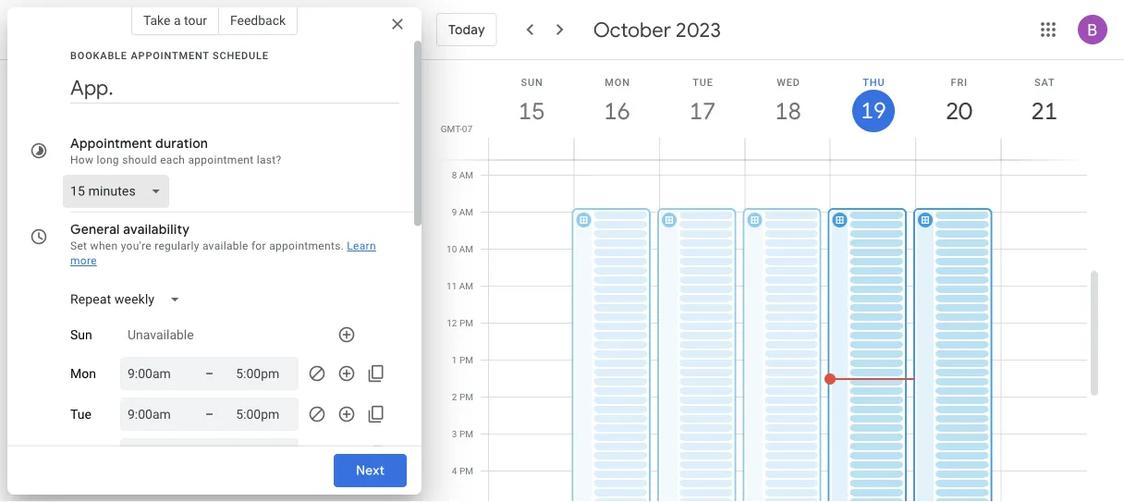 Task type: describe. For each thing, give the bounding box(es) containing it.
4 pm
[[452, 466, 473, 477]]

set when you're regularly available for appointments.
[[70, 239, 344, 252]]

next button
[[334, 448, 407, 493]]

sunday, october 15 element
[[511, 90, 553, 132]]

unavailable
[[128, 327, 194, 342]]

sun 15
[[517, 76, 544, 126]]

Start time on Mondays text field
[[128, 362, 183, 385]]

17 column header
[[659, 60, 746, 160]]

End time on Tuesdays text field
[[236, 403, 291, 425]]

set
[[70, 239, 87, 252]]

long
[[97, 154, 119, 166]]

for
[[251, 239, 266, 252]]

october 2023
[[593, 17, 721, 43]]

1 pm
[[452, 355, 473, 366]]

21 column header
[[1001, 60, 1087, 160]]

21
[[1030, 96, 1057, 126]]

wed 18
[[774, 76, 800, 126]]

15
[[517, 96, 544, 126]]

thu
[[863, 76, 885, 88]]

learn
[[347, 239, 376, 252]]

sat
[[1035, 76, 1055, 88]]

19
[[860, 96, 885, 125]]

15 column header
[[488, 60, 575, 160]]

2 pm
[[452, 392, 473, 403]]

fri 20
[[945, 76, 971, 126]]

appointment
[[70, 135, 152, 152]]

appointment duration how long should each appointment last?
[[70, 135, 281, 166]]

take a tour button
[[131, 6, 219, 35]]

4
[[452, 466, 457, 477]]

feedback
[[230, 12, 286, 28]]

mon for mon
[[70, 366, 96, 381]]

tue 17
[[688, 76, 715, 126]]

tuesday, october 17 element
[[682, 90, 724, 132]]

gmt-
[[441, 123, 462, 134]]

20 column header
[[916, 60, 1002, 160]]

tue for tue 17
[[693, 76, 714, 88]]

am for 11 am
[[459, 281, 473, 292]]

today
[[448, 21, 485, 38]]

take
[[143, 12, 171, 28]]

pm for 12 pm
[[460, 318, 473, 329]]

3 pm
[[452, 429, 473, 440]]

how
[[70, 154, 94, 166]]

End time on Mondays text field
[[236, 362, 291, 385]]

07
[[462, 123, 473, 134]]

16 column header
[[574, 60, 660, 160]]

regularly
[[155, 239, 199, 252]]

bookable appointment schedule
[[70, 49, 269, 61]]

when
[[90, 239, 118, 252]]

8
[[452, 170, 457, 181]]

12 pm
[[447, 318, 473, 329]]

next
[[356, 462, 385, 479]]

saturday, october 21 element
[[1023, 90, 1066, 132]]

wednesday, october 18 element
[[767, 90, 810, 132]]

17
[[688, 96, 715, 126]]



Task type: locate. For each thing, give the bounding box(es) containing it.
pm right 3
[[460, 429, 473, 440]]

sun for sun 15
[[521, 76, 543, 88]]

Start time on Tuesdays text field
[[128, 403, 183, 425]]

thursday, october 19, today element
[[853, 90, 895, 132]]

1 – from the top
[[205, 366, 214, 381]]

pm right 12
[[460, 318, 473, 329]]

mon left start time on mondays text field
[[70, 366, 96, 381]]

2 pm from the top
[[460, 355, 473, 366]]

0 vertical spatial mon
[[605, 76, 630, 88]]

pm right the 2
[[460, 392, 473, 403]]

a
[[174, 12, 181, 28]]

4 pm from the top
[[460, 429, 473, 440]]

mon up monday, october 16 element
[[605, 76, 630, 88]]

2
[[452, 392, 457, 403]]

0 vertical spatial –
[[205, 366, 214, 381]]

– left end time on tuesdays text box
[[205, 406, 214, 422]]

10 am
[[447, 244, 473, 255]]

am for 8 am
[[459, 170, 473, 181]]

pm for 1 pm
[[460, 355, 473, 366]]

appointment
[[131, 49, 209, 61]]

learn more
[[70, 239, 376, 267]]

1 vertical spatial tue
[[70, 407, 91, 422]]

thu 19
[[860, 76, 885, 125]]

1 pm from the top
[[460, 318, 473, 329]]

pm for 3 pm
[[460, 429, 473, 440]]

gmt-07
[[441, 123, 473, 134]]

october
[[593, 17, 671, 43]]

tue
[[693, 76, 714, 88], [70, 407, 91, 422]]

1 horizontal spatial tue
[[693, 76, 714, 88]]

2 am from the top
[[459, 207, 473, 218]]

11 am
[[447, 281, 473, 292]]

1 horizontal spatial sun
[[521, 76, 543, 88]]

am for 10 am
[[459, 244, 473, 255]]

am right 10
[[459, 244, 473, 255]]

take a tour
[[143, 12, 207, 28]]

feedback button
[[219, 6, 298, 35]]

0 horizontal spatial mon
[[70, 366, 96, 381]]

4 am from the top
[[459, 281, 473, 292]]

sun inside sun 15
[[521, 76, 543, 88]]

general availability
[[70, 221, 190, 238]]

am right 8
[[459, 170, 473, 181]]

3 pm from the top
[[460, 392, 473, 403]]

more
[[70, 254, 97, 267]]

last?
[[257, 154, 281, 166]]

available
[[202, 239, 248, 252]]

pm for 4 pm
[[460, 466, 473, 477]]

learn more link
[[70, 239, 376, 267]]

20
[[945, 96, 971, 126]]

12
[[447, 318, 457, 329]]

grid
[[429, 60, 1102, 502]]

– for tue
[[205, 406, 214, 422]]

9
[[452, 207, 457, 218]]

mon
[[605, 76, 630, 88], [70, 366, 96, 381]]

duration
[[155, 135, 208, 152]]

1 vertical spatial sun
[[70, 327, 92, 342]]

0 horizontal spatial tue
[[70, 407, 91, 422]]

9 am
[[452, 207, 473, 218]]

None field
[[63, 175, 176, 208], [63, 283, 195, 316], [63, 175, 176, 208], [63, 283, 195, 316]]

friday, october 20 element
[[938, 90, 981, 132]]

10
[[447, 244, 457, 255]]

18
[[774, 96, 800, 126]]

am right 9 at left top
[[459, 207, 473, 218]]

general
[[70, 221, 120, 238]]

am
[[459, 170, 473, 181], [459, 207, 473, 218], [459, 244, 473, 255], [459, 281, 473, 292]]

each
[[160, 154, 185, 166]]

today button
[[436, 7, 497, 52]]

8 am
[[452, 170, 473, 181]]

tue inside tue 17
[[693, 76, 714, 88]]

–
[[205, 366, 214, 381], [205, 406, 214, 422]]

tue left 'start time on tuesdays' text field
[[70, 407, 91, 422]]

wed
[[777, 76, 800, 88]]

2023
[[676, 17, 721, 43]]

3 am from the top
[[459, 244, 473, 255]]

monday, october 16 element
[[596, 90, 639, 132]]

19 column header
[[830, 60, 917, 160]]

1 vertical spatial mon
[[70, 366, 96, 381]]

1 am from the top
[[459, 170, 473, 181]]

sun down the more
[[70, 327, 92, 342]]

11
[[447, 281, 457, 292]]

sun up sunday, october 15 "element"
[[521, 76, 543, 88]]

1
[[452, 355, 457, 366]]

18 column header
[[745, 60, 831, 160]]

1 horizontal spatial mon
[[605, 76, 630, 88]]

mon inside mon 16
[[605, 76, 630, 88]]

3
[[452, 429, 457, 440]]

tour
[[184, 12, 207, 28]]

am for 9 am
[[459, 207, 473, 218]]

– right start time on mondays text field
[[205, 366, 214, 381]]

5 pm from the top
[[460, 466, 473, 477]]

– for mon
[[205, 366, 214, 381]]

fri
[[951, 76, 968, 88]]

pm for 2 pm
[[460, 392, 473, 403]]

should
[[122, 154, 157, 166]]

am right 11
[[459, 281, 473, 292]]

Add title text field
[[70, 74, 399, 102]]

appointment
[[188, 154, 254, 166]]

pm
[[460, 318, 473, 329], [460, 355, 473, 366], [460, 392, 473, 403], [460, 429, 473, 440], [460, 466, 473, 477]]

sat 21
[[1030, 76, 1057, 126]]

1 vertical spatial –
[[205, 406, 214, 422]]

pm right '4'
[[460, 466, 473, 477]]

mon 16
[[603, 76, 630, 126]]

tue for tue
[[70, 407, 91, 422]]

schedule
[[213, 49, 269, 61]]

you're
[[121, 239, 152, 252]]

sun
[[521, 76, 543, 88], [70, 327, 92, 342]]

16
[[603, 96, 629, 126]]

mon for mon 16
[[605, 76, 630, 88]]

availability
[[123, 221, 190, 238]]

bookable
[[70, 49, 128, 61]]

pm right 1
[[460, 355, 473, 366]]

sun for sun
[[70, 327, 92, 342]]

appointments.
[[269, 239, 344, 252]]

2 – from the top
[[205, 406, 214, 422]]

0 vertical spatial tue
[[693, 76, 714, 88]]

0 vertical spatial sun
[[521, 76, 543, 88]]

tue up tuesday, october 17 element
[[693, 76, 714, 88]]

grid containing 15
[[429, 60, 1102, 502]]

0 horizontal spatial sun
[[70, 327, 92, 342]]



Task type: vqa. For each thing, say whether or not it's contained in the screenshot.


